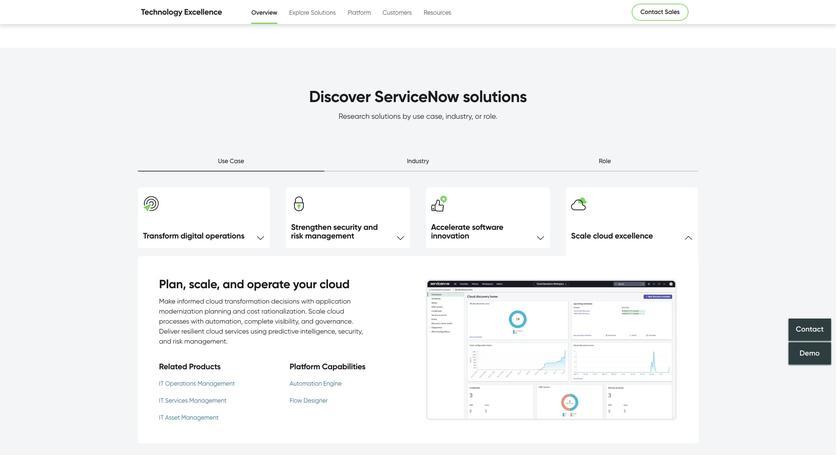 Task type: vqa. For each thing, say whether or not it's contained in the screenshot.
extending
no



Task type: describe. For each thing, give the bounding box(es) containing it.
customers link
[[383, 1, 412, 23]]

role link
[[512, 157, 699, 172]]

software
[[472, 222, 504, 232]]

contact link
[[790, 319, 832, 341]]

or
[[476, 112, 482, 120]]

planning
[[205, 308, 231, 316]]

chevron down image for accelerate software innovation
[[537, 233, 545, 241]]

0 horizontal spatial with
[[191, 318, 204, 326]]

explore
[[289, 9, 310, 16]]

complete
[[245, 318, 274, 326]]

asset
[[165, 415, 180, 422]]

security,
[[339, 328, 363, 336]]

services
[[165, 398, 188, 405]]

demo
[[801, 349, 821, 358]]

solutions
[[311, 9, 336, 16]]

it asset management link
[[159, 414, 235, 423]]

services
[[225, 328, 249, 336]]

automation
[[290, 381, 322, 388]]

deliver
[[159, 328, 180, 336]]

cost
[[247, 308, 260, 316]]

using
[[251, 328, 267, 336]]

chevron down image for transform digital operations
[[257, 233, 265, 241]]

management
[[305, 231, 355, 241]]

research
[[339, 112, 370, 120]]

resilient
[[182, 328, 205, 336]]

discover servicenow solutions
[[310, 86, 527, 107]]

transformation
[[225, 298, 270, 306]]

automation engine link
[[290, 380, 366, 389]]

your
[[293, 277, 317, 292]]

automation,
[[205, 318, 243, 326]]

it asset management
[[159, 415, 219, 422]]

cloud up planning
[[206, 298, 223, 306]]

management for it operations management
[[198, 381, 235, 388]]

and up transformation
[[223, 277, 244, 292]]

innovation
[[432, 231, 470, 241]]

cloud up management.
[[206, 328, 223, 336]]

explore solutions link
[[289, 1, 336, 23]]

0 vertical spatial scale
[[572, 231, 592, 241]]

use case link
[[138, 157, 325, 172]]

operations
[[206, 231, 245, 241]]

it for it asset management
[[159, 415, 164, 422]]

industry
[[407, 158, 430, 165]]

and inside strengthen security and risk management
[[364, 222, 378, 232]]

go to servicenow account image
[[684, 9, 692, 18]]

management.
[[185, 338, 228, 346]]

scale,
[[189, 277, 220, 292]]

contact sales
[[641, 8, 680, 16]]

flow
[[290, 398, 302, 405]]

management for it services management
[[189, 398, 227, 405]]

resources link
[[424, 1, 452, 23]]

flow designer link
[[290, 397, 366, 406]]

use case
[[218, 158, 244, 165]]

plan, scale, and operate your cloud
[[159, 277, 350, 292]]

risk inside strengthen security and risk management
[[291, 231, 304, 241]]

flow designer
[[290, 398, 328, 405]]

industry link
[[325, 157, 512, 172]]

demo link
[[790, 343, 832, 365]]

case
[[230, 158, 244, 165]]

intelligence,
[[301, 328, 337, 336]]

scale cloud excellence
[[572, 231, 654, 241]]

operate
[[247, 277, 290, 292]]

processes
[[159, 318, 189, 326]]

by
[[403, 112, 411, 120]]

role
[[600, 158, 612, 165]]

management for it asset management
[[181, 415, 219, 422]]

digital
[[181, 231, 204, 241]]

discover
[[310, 86, 371, 107]]

transform
[[143, 231, 179, 241]]

security
[[334, 222, 362, 232]]

excellence
[[184, 7, 222, 17]]

governance.
[[315, 318, 353, 326]]

chevron down image for strengthen security and risk management
[[397, 233, 405, 241]]

chevron up image
[[685, 233, 693, 241]]

overview
[[252, 9, 278, 16]]

transform digital operations
[[143, 231, 245, 241]]

1 horizontal spatial with
[[302, 298, 314, 306]]

platform capabilities
[[290, 362, 366, 372]]

informed
[[177, 298, 204, 306]]

make
[[159, 298, 176, 306]]

resources
[[424, 9, 452, 16]]



Task type: locate. For each thing, give the bounding box(es) containing it.
accelerate software innovation
[[432, 222, 504, 241]]

1 horizontal spatial risk
[[291, 231, 304, 241]]

it services management
[[159, 398, 227, 405]]

and up intelligence,
[[302, 318, 314, 326]]

it left asset
[[159, 415, 164, 422]]

1 horizontal spatial scale
[[572, 231, 592, 241]]

3 it from the top
[[159, 415, 164, 422]]

products
[[189, 362, 221, 372]]

it operations management
[[159, 381, 235, 388]]

0 vertical spatial with
[[302, 298, 314, 306]]

sales
[[666, 8, 680, 16]]

chevron down image
[[257, 233, 265, 241], [397, 233, 405, 241], [537, 233, 545, 241]]

predictive
[[269, 328, 299, 336]]

research solutions by use case, industry, or role.
[[339, 112, 498, 120]]

0 vertical spatial risk
[[291, 231, 304, 241]]

0 horizontal spatial platform
[[290, 362, 320, 372]]

0 vertical spatial contact
[[641, 8, 664, 16]]

strengthen security and risk management
[[291, 222, 378, 241]]

management down 'it operations management' link
[[189, 398, 227, 405]]

modernization
[[159, 308, 203, 316]]

solutions left by at the top left
[[372, 112, 401, 120]]

2 it from the top
[[159, 398, 164, 405]]

cloud left excellence
[[594, 231, 614, 241]]

2 vertical spatial it
[[159, 415, 164, 422]]

0 horizontal spatial contact
[[641, 8, 664, 16]]

contact
[[641, 8, 664, 16], [797, 325, 825, 334]]

technology
[[141, 7, 182, 17]]

engine
[[324, 381, 342, 388]]

1 vertical spatial with
[[191, 318, 204, 326]]

contact for contact sales
[[641, 8, 664, 16]]

0 horizontal spatial chevron down image
[[257, 233, 265, 241]]

technology excellence
[[141, 7, 222, 17]]

capabilities
[[322, 362, 366, 372]]

1 vertical spatial risk
[[173, 338, 183, 346]]

it for it services management
[[159, 398, 164, 405]]

1 vertical spatial management
[[189, 398, 227, 405]]

0 vertical spatial solutions
[[463, 86, 527, 107]]

contact sales link
[[632, 4, 689, 21]]

platform
[[348, 9, 371, 16], [290, 362, 320, 372]]

with
[[302, 298, 314, 306], [191, 318, 204, 326]]

designer
[[304, 398, 328, 405]]

decisions
[[271, 298, 300, 306]]

3 chevron down image from the left
[[537, 233, 545, 241]]

it left services
[[159, 398, 164, 405]]

role.
[[484, 112, 498, 120]]

1 it from the top
[[159, 381, 164, 388]]

with down "your"
[[302, 298, 314, 306]]

overview link
[[252, 2, 278, 23]]

contact for contact
[[797, 325, 825, 334]]

case,
[[427, 112, 444, 120]]

it left operations
[[159, 381, 164, 388]]

and down transformation
[[233, 308, 245, 316]]

servicenow
[[375, 86, 460, 107]]

excellence
[[616, 231, 654, 241]]

use
[[413, 112, 425, 120]]

risk
[[291, 231, 304, 241], [173, 338, 183, 346]]

management down products
[[198, 381, 235, 388]]

1 vertical spatial it
[[159, 398, 164, 405]]

visibility,
[[275, 318, 300, 326]]

risk left management
[[291, 231, 304, 241]]

1 horizontal spatial platform
[[348, 9, 371, 16]]

platform for platform capabilities
[[290, 362, 320, 372]]

plan,
[[159, 277, 186, 292]]

it services management link
[[159, 397, 235, 406]]

it operations management link
[[159, 380, 235, 389]]

automation engine
[[290, 381, 342, 388]]

strengthen
[[291, 222, 332, 232]]

1 horizontal spatial chevron down image
[[397, 233, 405, 241]]

1 horizontal spatial contact
[[797, 325, 825, 334]]

cloud up governance.
[[327, 308, 345, 316]]

rationalization.
[[262, 308, 307, 316]]

0 vertical spatial platform
[[348, 9, 371, 16]]

it for it operations management
[[159, 381, 164, 388]]

operations
[[165, 381, 196, 388]]

and down deliver
[[159, 338, 171, 346]]

management down it services management link
[[181, 415, 219, 422]]

1 vertical spatial platform
[[290, 362, 320, 372]]

2 chevron down image from the left
[[397, 233, 405, 241]]

solutions
[[463, 86, 527, 107], [372, 112, 401, 120]]

1 vertical spatial contact
[[797, 325, 825, 334]]

contact up demo
[[797, 325, 825, 334]]

use
[[218, 158, 228, 165]]

explore solutions
[[289, 9, 336, 16]]

scale inside make informed cloud transformation decisions with application modernization planning and cost rationalization. scale cloud processes with automation, complete visibility, and governance. deliver resilient cloud services using predictive intelligence, security, and risk management.
[[309, 308, 326, 316]]

platform for platform
[[348, 9, 371, 16]]

cloud up "application"
[[320, 277, 350, 292]]

related products
[[159, 362, 221, 372]]

0 horizontal spatial scale
[[309, 308, 326, 316]]

application
[[316, 298, 351, 306]]

1 vertical spatial solutions
[[372, 112, 401, 120]]

with up the resilient
[[191, 318, 204, 326]]

platform link
[[348, 1, 371, 23]]

0 vertical spatial it
[[159, 381, 164, 388]]

risk down deliver
[[173, 338, 183, 346]]

and
[[364, 222, 378, 232], [223, 277, 244, 292], [233, 308, 245, 316], [302, 318, 314, 326], [159, 338, 171, 346]]

0 horizontal spatial solutions
[[372, 112, 401, 120]]

1 vertical spatial scale
[[309, 308, 326, 316]]

solutions up the role.
[[463, 86, 527, 107]]

1 chevron down image from the left
[[257, 233, 265, 241]]

0 horizontal spatial risk
[[173, 338, 183, 346]]

0 vertical spatial management
[[198, 381, 235, 388]]

management
[[198, 381, 235, 388], [189, 398, 227, 405], [181, 415, 219, 422]]

it
[[159, 381, 164, 388], [159, 398, 164, 405], [159, 415, 164, 422]]

risk inside make informed cloud transformation decisions with application modernization planning and cost rationalization. scale cloud processes with automation, complete visibility, and governance. deliver resilient cloud services using predictive intelligence, security, and risk management.
[[173, 338, 183, 346]]

2 vertical spatial management
[[181, 415, 219, 422]]

accelerate
[[432, 222, 471, 232]]

industry,
[[446, 112, 474, 120]]

related
[[159, 362, 187, 372]]

contact left sales
[[641, 8, 664, 16]]

customers
[[383, 9, 412, 16]]

cloud
[[594, 231, 614, 241], [320, 277, 350, 292], [206, 298, 223, 306], [327, 308, 345, 316], [206, 328, 223, 336]]

1 horizontal spatial solutions
[[463, 86, 527, 107]]

2 horizontal spatial chevron down image
[[537, 233, 545, 241]]

and right security at left
[[364, 222, 378, 232]]

make informed cloud transformation decisions with application modernization planning and cost rationalization. scale cloud processes with automation, complete visibility, and governance. deliver resilient cloud services using predictive intelligence, security, and risk management.
[[159, 298, 363, 346]]



